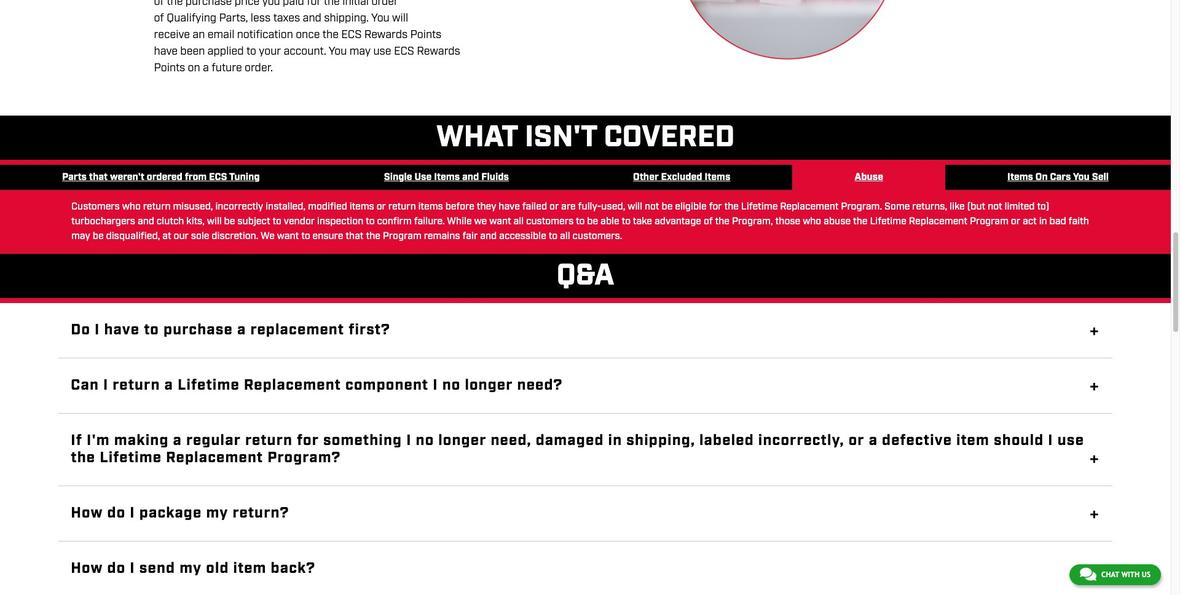 Task type: describe. For each thing, give the bounding box(es) containing it.
with
[[1122, 570, 1140, 579]]

do
[[71, 320, 90, 340]]

fully-
[[578, 200, 601, 213]]

to inside of qualifying parts, less taxes and shipping. you will receive an email notification once the ecs rewards points have been applied to your account. you may use ecs rewards points on a future order.
[[246, 44, 256, 59]]

future
[[212, 61, 242, 76]]

1 vertical spatial rewards
[[417, 44, 460, 59]]

the inside of qualifying parts, less taxes and shipping. you will receive an email notification once the ecs rewards points have been applied to your account. you may use ecs rewards points on a future order.
[[323, 28, 339, 42]]

0 vertical spatial longer
[[465, 376, 513, 395]]

ensure
[[313, 230, 343, 243]]

and inside of qualifying parts, less taxes and shipping. you will receive an email notification once the ecs rewards points have been applied to your account. you may use ecs rewards points on a future order.
[[303, 11, 321, 26]]

what isn't covered
[[436, 118, 735, 157]]

need?
[[517, 376, 563, 395]]

1 vertical spatial you
[[329, 44, 347, 59]]

from
[[185, 171, 207, 184]]

that inside "customers who return misused, incorrectly installed, modified items or return items before they have failed or are fully-used, will not be eligible for the lifetime replacement program. some returns, like (but not limited to) turbochargers and clutch kits, will be subject to vendor inspection to confirm failure.  while we want all customers to be able to take advantage of the program, those who abuse the lifetime replacement program or act in bad faith may be disqualified, at our sole discretion. we want to ensure that the program remains fair and accessible to all customers."
[[346, 230, 364, 243]]

in inside "customers who return misused, incorrectly installed, modified items or return items before they have failed or are fully-used, will not be eligible for the lifetime replacement program. some returns, like (but not limited to) turbochargers and clutch kits, will be subject to vendor inspection to confirm failure.  while we want all customers to be able to take advantage of the program, those who abuse the lifetime replacement program or act in bad faith may be disqualified, at our sole discretion. we want to ensure that the program remains fair and accessible to all customers."
[[1039, 215, 1047, 228]]

once
[[296, 28, 320, 42]]

use inside of qualifying parts, less taxes and shipping. you will receive an email notification once the ecs rewards points have been applied to your account. you may use ecs rewards points on a future order.
[[373, 44, 391, 59]]

can
[[71, 376, 99, 395]]

sole
[[191, 230, 209, 243]]

purchase
[[164, 320, 233, 340]]

abuse button
[[793, 165, 946, 191]]

sell
[[1092, 171, 1109, 184]]

incorrectly
[[215, 200, 263, 213]]

we
[[261, 230, 275, 243]]

us
[[1142, 570, 1151, 579]]

customers
[[71, 200, 120, 213]]

that inside parts that weren't ordered from ecs tuning button
[[89, 171, 108, 184]]

failure.
[[414, 215, 445, 228]]

at
[[162, 230, 171, 243]]

program.
[[841, 200, 882, 213]]

1 horizontal spatial program
[[970, 215, 1009, 228]]

parts
[[62, 171, 87, 184]]

package
[[139, 504, 202, 523]]

cars
[[1050, 171, 1071, 184]]

shipping.
[[324, 11, 369, 26]]

old
[[206, 559, 229, 579]]

subject
[[237, 215, 270, 228]]

may inside of qualifying parts, less taxes and shipping. you will receive an email notification once the ecs rewards points have been applied to your account. you may use ecs rewards points on a future order.
[[350, 44, 371, 59]]

customers who return misused, incorrectly installed, modified items or return items before they have failed or are fully-used, will not be eligible for the lifetime replacement program. some returns, like (but not limited to) turbochargers and clutch kits, will be subject to vendor inspection to confirm failure.  while we want all customers to be able to take advantage of the program, those who abuse the lifetime replacement program or act in bad faith may be disqualified, at our sole discretion. we want to ensure that the program remains fair and accessible to all customers.
[[71, 200, 1089, 243]]

something
[[323, 431, 402, 450]]

parts that weren't ordered from ecs tuning button
[[0, 165, 322, 191]]

my for return?
[[206, 504, 228, 523]]

tuning
[[229, 171, 260, 184]]

0 vertical spatial ecs
[[341, 28, 362, 42]]

they
[[477, 200, 496, 213]]

regular
[[186, 431, 241, 450]]

1 vertical spatial who
[[803, 215, 821, 228]]

ecs inside parts that weren't ordered from ecs tuning button
[[209, 171, 227, 184]]

comments image
[[1080, 567, 1097, 582]]

covered
[[604, 118, 735, 157]]

or up confirm at the top of page
[[377, 200, 386, 213]]

inspection
[[317, 215, 363, 228]]

other excluded items button
[[571, 165, 793, 191]]

2 items from the left
[[418, 200, 443, 213]]

limited
[[1005, 200, 1035, 213]]

be up advantage
[[662, 200, 673, 213]]

the down confirm at the top of page
[[366, 230, 381, 243]]

program,
[[732, 215, 773, 228]]

i left send
[[130, 559, 135, 579]]

component
[[345, 376, 429, 395]]

making
[[114, 431, 169, 450]]

1 vertical spatial ecs
[[394, 44, 414, 59]]

i right do
[[95, 320, 100, 340]]

failed
[[522, 200, 547, 213]]

advantage
[[655, 215, 701, 228]]

i left package
[[130, 504, 135, 523]]

or left are
[[550, 200, 559, 213]]

defective
[[882, 431, 952, 450]]

vendor
[[284, 215, 315, 228]]

how for how do i package my return?
[[71, 504, 103, 523]]

able
[[601, 215, 620, 228]]

fluids
[[481, 171, 509, 184]]

the up program,
[[724, 200, 739, 213]]

1 horizontal spatial points
[[410, 28, 442, 42]]

for inside the 'if i'm making a regular return for something i no longer need, damaged in shipping, labeled incorrectly, or a defective item should i use the lifetime replacement program?'
[[297, 431, 319, 450]]

items on cars you sell
[[1008, 171, 1109, 184]]

do for package
[[107, 504, 126, 523]]

your
[[259, 44, 281, 59]]

and down we
[[480, 230, 497, 243]]

be down fully-
[[587, 215, 598, 228]]

0 vertical spatial all
[[514, 215, 524, 228]]

and inside button
[[462, 171, 479, 184]]

installed,
[[266, 200, 306, 213]]

or left act
[[1011, 215, 1021, 228]]

how for how do i send my old item back?
[[71, 559, 103, 579]]

will inside of qualifying parts, less taxes and shipping. you will receive an email notification once the ecs rewards points have been applied to your account. you may use ecs rewards points on a future order.
[[392, 11, 408, 26]]

no inside the 'if i'm making a regular return for something i no longer need, damaged in shipping, labeled incorrectly, or a defective item should i use the lifetime replacement program?'
[[416, 431, 434, 450]]

1 not from the left
[[645, 200, 659, 213]]

returns,
[[913, 200, 947, 213]]

have inside "customers who return misused, incorrectly installed, modified items or return items before they have failed or are fully-used, will not be eligible for the lifetime replacement program. some returns, like (but not limited to) turbochargers and clutch kits, will be subject to vendor inspection to confirm failure.  while we want all customers to be able to take advantage of the program, those who abuse the lifetime replacement program or act in bad faith may be disqualified, at our sole discretion. we want to ensure that the program remains fair and accessible to all customers."
[[499, 200, 520, 213]]

return inside the 'if i'm making a regular return for something i no longer need, damaged in shipping, labeled incorrectly, or a defective item should i use the lifetime replacement program?'
[[245, 431, 293, 450]]

1 vertical spatial will
[[628, 200, 643, 213]]

return right can
[[113, 376, 160, 395]]

items for use
[[434, 171, 460, 184]]

or inside the 'if i'm making a regular return for something i no longer need, damaged in shipping, labeled incorrectly, or a defective item should i use the lifetime replacement program?'
[[849, 431, 865, 450]]

should
[[994, 431, 1044, 450]]

abuse
[[855, 171, 883, 184]]

i right something
[[406, 431, 412, 450]]

the inside the 'if i'm making a regular return for something i no longer need, damaged in shipping, labeled incorrectly, or a defective item should i use the lifetime replacement program?'
[[71, 448, 95, 468]]

of qualifying parts, less taxes and shipping. you will receive an email notification once the ecs rewards points have been applied to your account. you may use ecs rewards points on a future order.
[[154, 11, 460, 76]]

chat with us
[[1102, 570, 1151, 579]]

bad
[[1050, 215, 1066, 228]]

0 horizontal spatial item
[[233, 559, 267, 579]]

account.
[[284, 44, 326, 59]]

replacement inside the 'if i'm making a regular return for something i no longer need, damaged in shipping, labeled incorrectly, or a defective item should i use the lifetime replacement program?'
[[166, 448, 263, 468]]

use inside the 'if i'm making a regular return for something i no longer need, damaged in shipping, labeled incorrectly, or a defective item should i use the lifetime replacement program?'
[[1058, 431, 1084, 450]]

abuse tab panel
[[71, 200, 1100, 244]]

take
[[633, 215, 652, 228]]

disqualified,
[[106, 230, 160, 243]]

2 not from the left
[[988, 200, 1003, 213]]

to down installed,
[[273, 215, 282, 228]]

used,
[[601, 200, 625, 213]]

in inside the 'if i'm making a regular return for something i no longer need, damaged in shipping, labeled incorrectly, or a defective item should i use the lifetime replacement program?'
[[608, 431, 622, 450]]

labeled
[[700, 431, 754, 450]]

notification
[[237, 28, 293, 42]]

0 horizontal spatial points
[[154, 61, 185, 76]]

3 items from the left
[[1008, 171, 1033, 184]]

to down customers
[[549, 230, 558, 243]]

turbochargers
[[71, 215, 135, 228]]

how do i send my old item back?
[[71, 559, 316, 579]]

kits,
[[186, 215, 205, 228]]

1 items from the left
[[350, 200, 374, 213]]

first?
[[349, 320, 390, 340]]

be down turbochargers
[[93, 230, 104, 243]]

i right should
[[1048, 431, 1054, 450]]

of inside "customers who return misused, incorrectly installed, modified items or return items before they have failed or are fully-used, will not be eligible for the lifetime replacement program. some returns, like (but not limited to) turbochargers and clutch kits, will be subject to vendor inspection to confirm failure.  while we want all customers to be able to take advantage of the program, those who abuse the lifetime replacement program or act in bad faith may be disqualified, at our sole discretion. we want to ensure that the program remains fair and accessible to all customers."
[[704, 215, 713, 228]]



Task type: locate. For each thing, give the bounding box(es) containing it.
items for excluded
[[705, 171, 731, 184]]

less
[[251, 11, 271, 26]]

1 horizontal spatial in
[[1039, 215, 1047, 228]]

longer left "need,"
[[439, 431, 487, 450]]

0 horizontal spatial you
[[329, 44, 347, 59]]

0 horizontal spatial rewards
[[364, 28, 408, 42]]

i right can
[[103, 376, 108, 395]]

longer
[[465, 376, 513, 395], [439, 431, 487, 450]]

ordered
[[147, 171, 183, 184]]

have right they
[[499, 200, 520, 213]]

other excluded items
[[633, 171, 731, 184]]

may down shipping.
[[350, 44, 371, 59]]

and up disqualified,
[[138, 215, 154, 228]]

to right 'able'
[[622, 215, 631, 228]]

1 horizontal spatial want
[[489, 215, 511, 228]]

0 vertical spatial no
[[442, 376, 461, 395]]

all down customers
[[560, 230, 570, 243]]

in
[[1039, 215, 1047, 228], [608, 431, 622, 450]]

to left purchase
[[144, 320, 159, 340]]

need,
[[491, 431, 532, 450]]

all
[[514, 215, 524, 228], [560, 230, 570, 243]]

0 horizontal spatial all
[[514, 215, 524, 228]]

1 horizontal spatial have
[[154, 44, 178, 59]]

0 horizontal spatial have
[[104, 320, 140, 340]]

if i'm making a regular return for something i no longer need, damaged in shipping, labeled incorrectly, or a defective item should i use the lifetime replacement program?
[[71, 431, 1084, 468]]

items on cars you sell button
[[946, 165, 1171, 191]]

0 vertical spatial my
[[206, 504, 228, 523]]

may inside "customers who return misused, incorrectly installed, modified items or return items before they have failed or are fully-used, will not be eligible for the lifetime replacement program. some returns, like (but not limited to) turbochargers and clutch kits, will be subject to vendor inspection to confirm failure.  while we want all customers to be able to take advantage of the program, those who abuse the lifetime replacement program or act in bad faith may be disqualified, at our sole discretion. we want to ensure that the program remains fair and accessible to all customers."
[[71, 230, 90, 243]]

qualifying
[[167, 11, 216, 26]]

0 horizontal spatial that
[[89, 171, 108, 184]]

customers.
[[573, 230, 622, 243]]

faith
[[1069, 215, 1089, 228]]

clutch
[[157, 215, 184, 228]]

1 vertical spatial how
[[71, 559, 103, 579]]

program down confirm at the top of page
[[383, 230, 422, 243]]

what
[[436, 118, 518, 157]]

1 horizontal spatial not
[[988, 200, 1003, 213]]

all up accessible
[[514, 215, 524, 228]]

that right parts
[[89, 171, 108, 184]]

0 vertical spatial how
[[71, 504, 103, 523]]

the down program.
[[853, 215, 868, 228]]

2 vertical spatial have
[[104, 320, 140, 340]]

eligible
[[675, 200, 707, 213]]

in right act
[[1039, 215, 1047, 228]]

may down turbochargers
[[71, 230, 90, 243]]

those
[[776, 215, 801, 228]]

have
[[154, 44, 178, 59], [499, 200, 520, 213], [104, 320, 140, 340]]

1 horizontal spatial items
[[705, 171, 731, 184]]

1 horizontal spatial of
[[704, 215, 713, 228]]

2 horizontal spatial items
[[1008, 171, 1033, 184]]

to left confirm at the top of page
[[366, 215, 375, 228]]

lifetime inside the 'if i'm making a regular return for something i no longer need, damaged in shipping, labeled incorrectly, or a defective item should i use the lifetime replacement program?'
[[100, 448, 162, 468]]

of down eligible in the right top of the page
[[704, 215, 713, 228]]

0 horizontal spatial in
[[608, 431, 622, 450]]

other
[[633, 171, 659, 184]]

1 horizontal spatial you
[[371, 11, 390, 26]]

receive
[[154, 28, 190, 42]]

2 vertical spatial ecs
[[209, 171, 227, 184]]

will right shipping.
[[392, 11, 408, 26]]

return?
[[233, 504, 289, 523]]

confirm
[[377, 215, 412, 228]]

2 vertical spatial you
[[1073, 171, 1090, 184]]

to up order.
[[246, 44, 256, 59]]

email
[[208, 28, 234, 42]]

1 horizontal spatial who
[[803, 215, 821, 228]]

isn't
[[525, 118, 597, 157]]

or right incorrectly,
[[849, 431, 865, 450]]

replacement
[[780, 200, 839, 213], [909, 215, 968, 228], [244, 376, 341, 395], [166, 448, 263, 468]]

1 horizontal spatial will
[[392, 11, 408, 26]]

for left something
[[297, 431, 319, 450]]

customers
[[526, 215, 574, 228]]

2 do from the top
[[107, 559, 126, 579]]

damaged
[[536, 431, 604, 450]]

(but
[[967, 200, 986, 213]]

1 how from the top
[[71, 504, 103, 523]]

may
[[350, 44, 371, 59], [71, 230, 90, 243]]

been
[[180, 44, 205, 59]]

2 horizontal spatial will
[[628, 200, 643, 213]]

lifetime up program,
[[741, 200, 778, 213]]

the left program,
[[715, 215, 730, 228]]

send
[[139, 559, 175, 579]]

and left fluids
[[462, 171, 479, 184]]

1 horizontal spatial my
[[206, 504, 228, 523]]

want down the vendor
[[277, 230, 299, 243]]

for
[[709, 200, 722, 213], [297, 431, 319, 450]]

do left send
[[107, 559, 126, 579]]

be up discretion.
[[224, 215, 235, 228]]

0 vertical spatial do
[[107, 504, 126, 523]]

program down (but
[[970, 215, 1009, 228]]

1 horizontal spatial item
[[957, 431, 990, 450]]

0 vertical spatial that
[[89, 171, 108, 184]]

or
[[377, 200, 386, 213], [550, 200, 559, 213], [1011, 215, 1021, 228], [849, 431, 865, 450]]

1 vertical spatial want
[[277, 230, 299, 243]]

1 vertical spatial my
[[180, 559, 202, 579]]

return up confirm at the top of page
[[388, 200, 416, 213]]

return right 'regular'
[[245, 431, 293, 450]]

that
[[89, 171, 108, 184], [346, 230, 364, 243]]

2 horizontal spatial have
[[499, 200, 520, 213]]

for right eligible in the right top of the page
[[709, 200, 722, 213]]

1 vertical spatial in
[[608, 431, 622, 450]]

1 horizontal spatial no
[[442, 376, 461, 395]]

0 vertical spatial may
[[350, 44, 371, 59]]

taxes
[[273, 11, 300, 26]]

0 horizontal spatial use
[[373, 44, 391, 59]]

the right once
[[323, 28, 339, 42]]

longer inside the 'if i'm making a regular return for something i no longer need, damaged in shipping, labeled incorrectly, or a defective item should i use the lifetime replacement program?'
[[439, 431, 487, 450]]

0 horizontal spatial for
[[297, 431, 319, 450]]

lifetime up 'regular'
[[178, 376, 240, 395]]

1 vertical spatial of
[[704, 215, 713, 228]]

parts that weren't ordered from ecs tuning
[[62, 171, 260, 184]]

single use items and fluids
[[384, 171, 509, 184]]

0 horizontal spatial program
[[383, 230, 422, 243]]

do left package
[[107, 504, 126, 523]]

lifetime down some
[[870, 215, 907, 228]]

0 horizontal spatial items
[[350, 200, 374, 213]]

items up inspection
[[350, 200, 374, 213]]

accessible
[[499, 230, 546, 243]]

longer left need?
[[465, 376, 513, 395]]

0 horizontal spatial who
[[122, 200, 141, 213]]

1 items from the left
[[434, 171, 460, 184]]

0 horizontal spatial my
[[180, 559, 202, 579]]

0 horizontal spatial ecs
[[209, 171, 227, 184]]

for inside "customers who return misused, incorrectly installed, modified items or return items before they have failed or are fully-used, will not be eligible for the lifetime replacement program. some returns, like (but not limited to) turbochargers and clutch kits, will be subject to vendor inspection to confirm failure.  while we want all customers to be able to take advantage of the program, those who abuse the lifetime replacement program or act in bad faith may be disqualified, at our sole discretion. we want to ensure that the program remains fair and accessible to all customers."
[[709, 200, 722, 213]]

0 horizontal spatial not
[[645, 200, 659, 213]]

before
[[445, 200, 475, 213]]

applied
[[208, 44, 244, 59]]

1 vertical spatial longer
[[439, 431, 487, 450]]

back?
[[271, 559, 316, 579]]

my for old
[[180, 559, 202, 579]]

0 vertical spatial have
[[154, 44, 178, 59]]

use
[[415, 171, 432, 184]]

1 vertical spatial use
[[1058, 431, 1084, 450]]

abuse
[[824, 215, 851, 228]]

are
[[561, 200, 576, 213]]

my left old
[[180, 559, 202, 579]]

the
[[323, 28, 339, 42], [724, 200, 739, 213], [715, 215, 730, 228], [853, 215, 868, 228], [366, 230, 381, 243], [71, 448, 95, 468]]

chat with us link
[[1070, 564, 1161, 585]]

2 horizontal spatial ecs
[[394, 44, 414, 59]]

i
[[95, 320, 100, 340], [103, 376, 108, 395], [433, 376, 438, 395], [406, 431, 412, 450], [1048, 431, 1054, 450], [130, 504, 135, 523], [130, 559, 135, 579]]

a inside of qualifying parts, less taxes and shipping. you will receive an email notification once the ecs rewards points have been applied to your account. you may use ecs rewards points on a future order.
[[203, 61, 209, 76]]

0 vertical spatial you
[[371, 11, 390, 26]]

0 horizontal spatial of
[[154, 11, 164, 26]]

while
[[447, 215, 472, 228]]

1 horizontal spatial use
[[1058, 431, 1084, 450]]

have right do
[[104, 320, 140, 340]]

and up once
[[303, 11, 321, 26]]

replacement
[[250, 320, 344, 340]]

who right those
[[803, 215, 821, 228]]

1 vertical spatial that
[[346, 230, 364, 243]]

you
[[371, 11, 390, 26], [329, 44, 347, 59], [1073, 171, 1090, 184]]

1 vertical spatial points
[[154, 61, 185, 76]]

1 vertical spatial do
[[107, 559, 126, 579]]

1 do from the top
[[107, 504, 126, 523]]

my left return?
[[206, 504, 228, 523]]

to down fully-
[[576, 215, 585, 228]]

items left on
[[1008, 171, 1033, 184]]

single use items and fluids button
[[322, 165, 571, 191]]

0 vertical spatial want
[[489, 215, 511, 228]]

1 vertical spatial may
[[71, 230, 90, 243]]

do i have to purchase a replacement first?
[[71, 320, 390, 340]]

on
[[1036, 171, 1048, 184]]

of
[[154, 11, 164, 26], [704, 215, 713, 228]]

tab list containing parts that weren't ordered from ecs tuning
[[0, 165, 1171, 191]]

program
[[970, 215, 1009, 228], [383, 230, 422, 243]]

you inside the items on cars you sell button
[[1073, 171, 1090, 184]]

if
[[71, 431, 82, 450]]

i right component
[[433, 376, 438, 395]]

of inside of qualifying parts, less taxes and shipping. you will receive an email notification once the ecs rewards points have been applied to your account. you may use ecs rewards points on a future order.
[[154, 11, 164, 26]]

q&a
[[557, 256, 614, 296]]

will right kits,
[[207, 215, 222, 228]]

do for send
[[107, 559, 126, 579]]

rewards
[[364, 28, 408, 42], [417, 44, 460, 59]]

1 horizontal spatial that
[[346, 230, 364, 243]]

return up clutch
[[143, 200, 171, 213]]

0 horizontal spatial will
[[207, 215, 222, 228]]

1 vertical spatial item
[[233, 559, 267, 579]]

lifetime
[[741, 200, 778, 213], [870, 215, 907, 228], [178, 376, 240, 395], [100, 448, 162, 468]]

item left should
[[957, 431, 990, 450]]

item right old
[[233, 559, 267, 579]]

misused,
[[173, 200, 213, 213]]

2 how from the top
[[71, 559, 103, 579]]

have inside of qualifying parts, less taxes and shipping. you will receive an email notification once the ecs rewards points have been applied to your account. you may use ecs rewards points on a future order.
[[154, 44, 178, 59]]

have down receive
[[154, 44, 178, 59]]

item
[[957, 431, 990, 450], [233, 559, 267, 579]]

0 vertical spatial use
[[373, 44, 391, 59]]

like
[[950, 200, 965, 213]]

incorrectly,
[[758, 431, 845, 450]]

in right damaged
[[608, 431, 622, 450]]

items right excluded
[[705, 171, 731, 184]]

1 horizontal spatial all
[[560, 230, 570, 243]]

1 vertical spatial program
[[383, 230, 422, 243]]

1 vertical spatial no
[[416, 431, 434, 450]]

1 horizontal spatial ecs
[[341, 28, 362, 42]]

you right "account."
[[329, 44, 347, 59]]

return
[[143, 200, 171, 213], [388, 200, 416, 213], [113, 376, 160, 395], [245, 431, 293, 450]]

lifetime replacement image
[[678, 0, 897, 60]]

not right (but
[[988, 200, 1003, 213]]

2 vertical spatial will
[[207, 215, 222, 228]]

lifetime right if
[[100, 448, 162, 468]]

1 vertical spatial all
[[560, 230, 570, 243]]

you left sell
[[1073, 171, 1090, 184]]

0 horizontal spatial want
[[277, 230, 299, 243]]

tab list
[[0, 165, 1171, 191]]

parts,
[[219, 11, 248, 26]]

0 vertical spatial points
[[410, 28, 442, 42]]

items right use
[[434, 171, 460, 184]]

can i return a lifetime replacement component i no longer need?
[[71, 376, 563, 395]]

my
[[206, 504, 228, 523], [180, 559, 202, 579]]

0 vertical spatial rewards
[[364, 28, 408, 42]]

the left making
[[71, 448, 95, 468]]

0 vertical spatial in
[[1039, 215, 1047, 228]]

2 horizontal spatial you
[[1073, 171, 1090, 184]]

item inside the 'if i'm making a regular return for something i no longer need, damaged in shipping, labeled incorrectly, or a defective item should i use the lifetime replacement program?'
[[957, 431, 990, 450]]

that down inspection
[[346, 230, 364, 243]]

1 vertical spatial have
[[499, 200, 520, 213]]

remains
[[424, 230, 460, 243]]

want
[[489, 215, 511, 228], [277, 230, 299, 243]]

0 horizontal spatial may
[[71, 230, 90, 243]]

items
[[350, 200, 374, 213], [418, 200, 443, 213]]

do
[[107, 504, 126, 523], [107, 559, 126, 579]]

0 horizontal spatial items
[[434, 171, 460, 184]]

modified
[[308, 200, 347, 213]]

will up take
[[628, 200, 643, 213]]

not up take
[[645, 200, 659, 213]]

2 items from the left
[[705, 171, 731, 184]]

1 horizontal spatial items
[[418, 200, 443, 213]]

0 vertical spatial for
[[709, 200, 722, 213]]

who up disqualified,
[[122, 200, 141, 213]]

1 horizontal spatial for
[[709, 200, 722, 213]]

1 vertical spatial for
[[297, 431, 319, 450]]

you right shipping.
[[371, 11, 390, 26]]

items up failure.
[[418, 200, 443, 213]]

want right we
[[489, 215, 511, 228]]

0 vertical spatial will
[[392, 11, 408, 26]]

to down the vendor
[[301, 230, 310, 243]]

of up receive
[[154, 11, 164, 26]]

and
[[303, 11, 321, 26], [462, 171, 479, 184], [138, 215, 154, 228], [480, 230, 497, 243]]

0 horizontal spatial no
[[416, 431, 434, 450]]

0 vertical spatial of
[[154, 11, 164, 26]]

on
[[188, 61, 200, 76]]

0 vertical spatial who
[[122, 200, 141, 213]]

use
[[373, 44, 391, 59], [1058, 431, 1084, 450]]

1 horizontal spatial rewards
[[417, 44, 460, 59]]

0 vertical spatial item
[[957, 431, 990, 450]]

1 horizontal spatial may
[[350, 44, 371, 59]]

discretion.
[[212, 230, 258, 243]]

no
[[442, 376, 461, 395], [416, 431, 434, 450]]

0 vertical spatial program
[[970, 215, 1009, 228]]



Task type: vqa. For each thing, say whether or not it's contained in the screenshot.
Product Details on the top left of page
no



